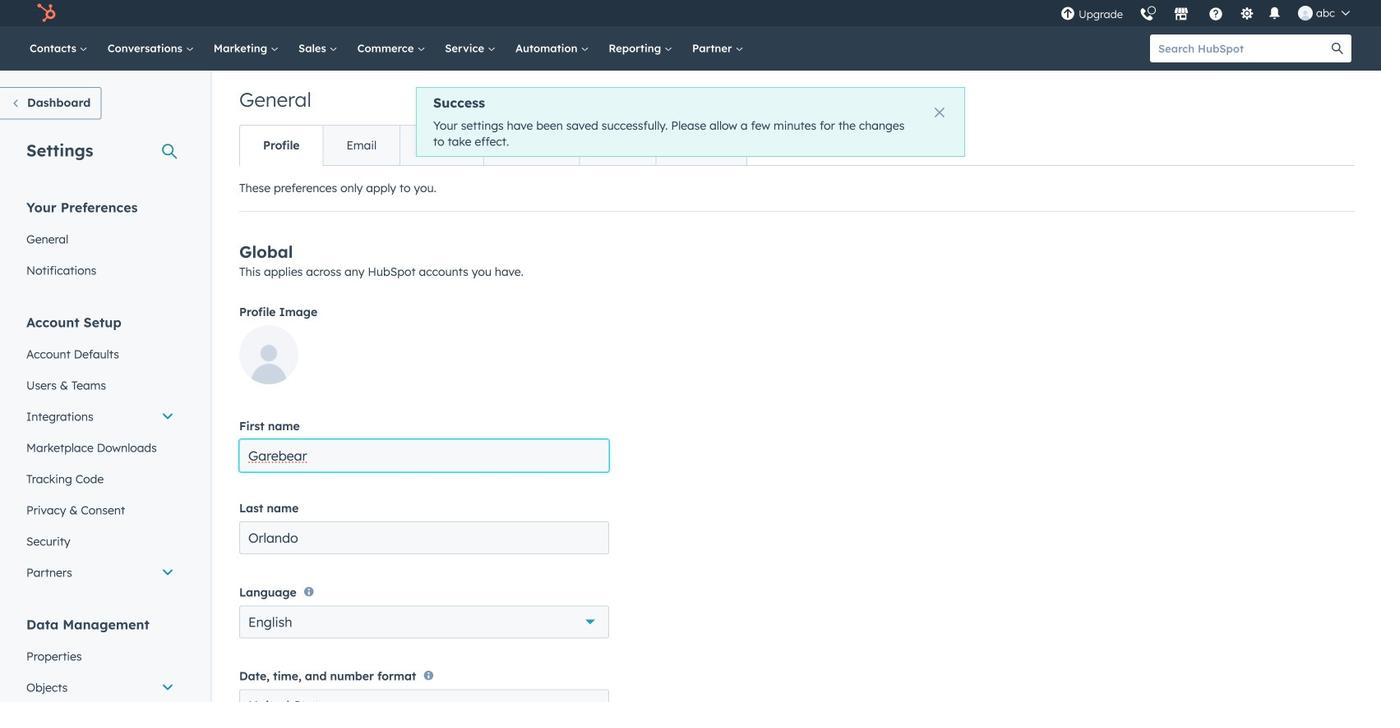 Task type: vqa. For each thing, say whether or not it's contained in the screenshot.
menu
yes



Task type: describe. For each thing, give the bounding box(es) containing it.
marketplaces image
[[1174, 7, 1189, 22]]

Search HubSpot search field
[[1150, 35, 1324, 62]]

gary orlando image
[[1298, 6, 1313, 21]]



Task type: locate. For each thing, give the bounding box(es) containing it.
close image
[[935, 108, 945, 118]]

account setup element
[[16, 314, 184, 589]]

None text field
[[239, 522, 609, 555]]

menu
[[1052, 0, 1362, 26]]

alert
[[416, 87, 965, 157]]

None text field
[[239, 440, 609, 473]]

navigation
[[239, 125, 747, 166]]

your preferences element
[[16, 199, 184, 287]]

data management element
[[16, 616, 184, 703]]



